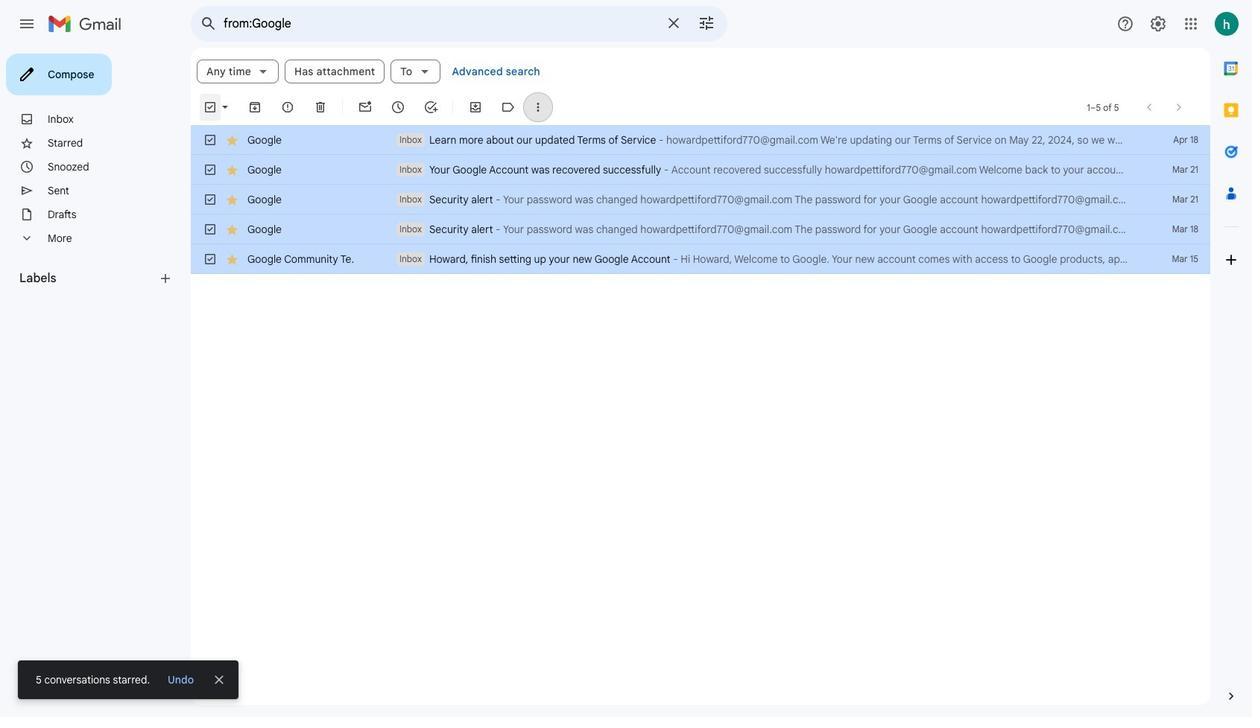 Task type: describe. For each thing, give the bounding box(es) containing it.
move to inbox image
[[468, 100, 483, 115]]

clear search image
[[659, 8, 689, 38]]

3 row from the top
[[191, 185, 1211, 215]]

delete image
[[313, 100, 328, 115]]

support image
[[1117, 15, 1135, 33]]

2 row from the top
[[191, 155, 1211, 185]]

more email options image
[[531, 100, 546, 115]]



Task type: locate. For each thing, give the bounding box(es) containing it.
labels image
[[501, 100, 516, 115]]

heading
[[19, 271, 158, 286]]

1 row from the top
[[191, 125, 1211, 155]]

snooze image
[[391, 100, 406, 115]]

row
[[191, 125, 1211, 155], [191, 155, 1211, 185], [191, 185, 1211, 215], [191, 215, 1211, 245], [191, 245, 1211, 274]]

None search field
[[191, 6, 728, 42]]

search mail image
[[195, 10, 222, 37]]

advanced search options image
[[692, 8, 722, 38]]

archive image
[[247, 100, 262, 115]]

4 row from the top
[[191, 215, 1211, 245]]

gmail image
[[48, 9, 129, 39]]

main content
[[191, 48, 1211, 706]]

navigation
[[0, 48, 191, 718]]

tab list
[[1211, 48, 1252, 664]]

report spam image
[[280, 100, 295, 115]]

None checkbox
[[203, 133, 218, 148], [203, 163, 218, 177], [203, 222, 218, 237], [203, 133, 218, 148], [203, 163, 218, 177], [203, 222, 218, 237]]

None checkbox
[[203, 100, 218, 115], [203, 192, 218, 207], [203, 252, 218, 267], [203, 100, 218, 115], [203, 192, 218, 207], [203, 252, 218, 267]]

alert
[[18, 34, 1229, 700]]

5 row from the top
[[191, 245, 1211, 274]]

Search mail text field
[[224, 16, 656, 31]]

add to tasks image
[[423, 100, 438, 115]]

main menu image
[[18, 15, 36, 33]]

settings image
[[1150, 15, 1167, 33]]



Task type: vqa. For each thing, say whether or not it's contained in the screenshot.
Settings image
yes



